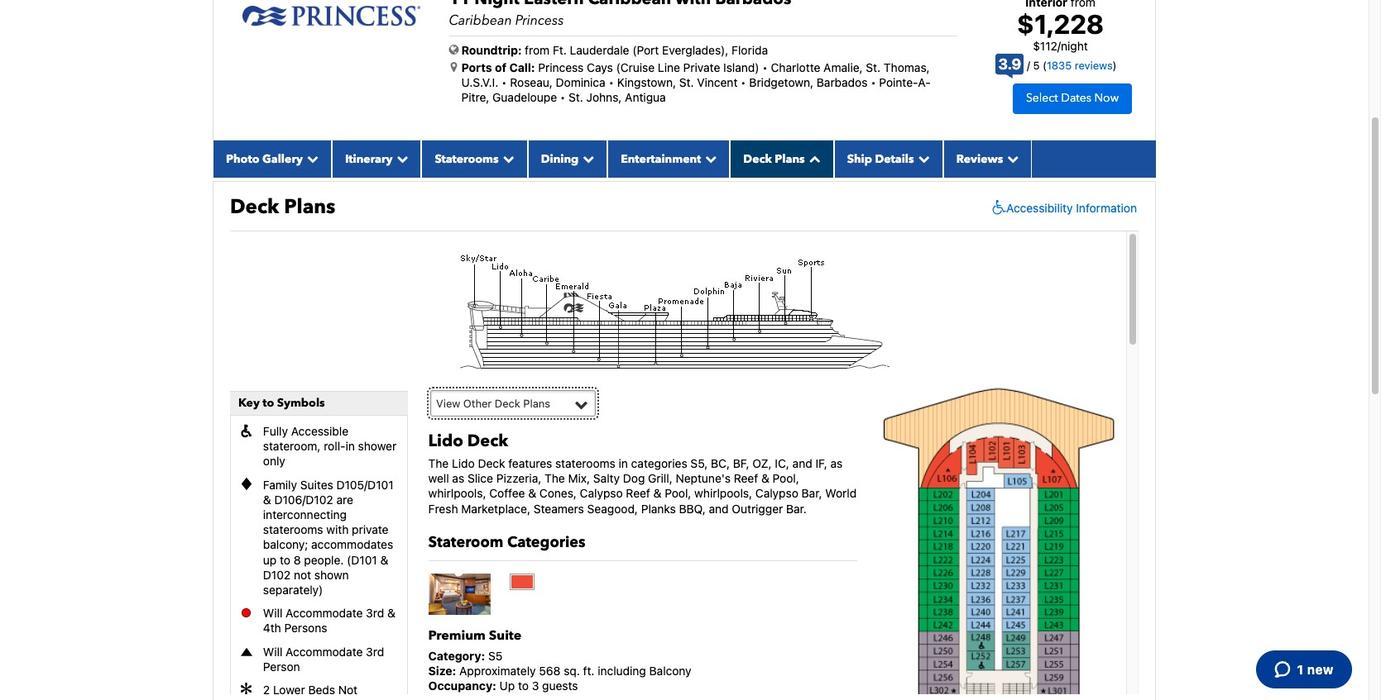Task type: describe. For each thing, give the bounding box(es) containing it.
vincent
[[697, 75, 738, 89]]

2 lower beds not convertible to queen
[[263, 684, 380, 701]]

globe image
[[449, 43, 459, 55]]

wheelchair image
[[988, 200, 1006, 217]]

entertainment
[[621, 151, 701, 167]]

oz,
[[753, 457, 772, 471]]

occupancy:
[[428, 680, 496, 694]]

d102
[[263, 568, 291, 582]]

photo
[[226, 151, 259, 167]]

1 vertical spatial st.
[[679, 75, 694, 89]]

a-
[[918, 75, 931, 89]]

outrigger
[[732, 502, 783, 516]]

accessibility information
[[1006, 201, 1137, 215]]

s5
[[488, 650, 503, 664]]

bar,
[[802, 487, 822, 501]]

from
[[525, 43, 550, 57]]

4th
[[263, 622, 281, 636]]

premium suite category: s5 size: approximately 568 sq. ft. including balcony occupancy: up to 3 guests
[[428, 628, 692, 694]]

/ inside $1,228 $112 / night
[[1058, 39, 1061, 53]]

0 vertical spatial lido
[[428, 430, 463, 453]]

approximately
[[459, 665, 536, 679]]

st. inside charlotte amalie, st. thomas, u.s.v.i.
[[866, 60, 881, 74]]

1 horizontal spatial the
[[545, 472, 565, 486]]

staterooms
[[435, 151, 499, 167]]

568
[[539, 665, 561, 679]]

$1,228
[[1017, 8, 1104, 39]]

to inside family suites d105/d101 & d106/d102 are interconnecting staterooms with private balcony; accommodates up to 8 people. (d101 & d102 not shown separately)
[[280, 553, 291, 567]]

itinerary button
[[332, 140, 422, 178]]

)
[[1113, 59, 1117, 72]]

information
[[1076, 201, 1137, 215]]

marketplace,
[[461, 502, 530, 516]]

0 horizontal spatial and
[[709, 502, 729, 516]]

charlotte
[[771, 60, 820, 74]]

u.s.v.i.
[[461, 75, 498, 89]]

private
[[683, 60, 720, 74]]

category:
[[428, 650, 485, 664]]

(port
[[632, 43, 659, 57]]

$1,228 $112 / night
[[1017, 8, 1104, 53]]

accessible
[[291, 425, 348, 439]]

gallery
[[262, 151, 303, 167]]

entertainment button
[[608, 140, 730, 178]]

1835
[[1047, 59, 1072, 72]]

1 vertical spatial princess
[[538, 60, 584, 74]]

cays
[[587, 60, 613, 74]]

family
[[263, 478, 297, 492]]

deck plans inside deck plans dropdown button
[[743, 151, 805, 167]]

photo gallery button
[[213, 140, 332, 178]]

princess cruises image
[[242, 0, 420, 41]]

d105/d101
[[336, 478, 394, 492]]

shower
[[358, 440, 397, 454]]

0 horizontal spatial plans
[[284, 193, 336, 221]]

fully accessible stateroom, roll-in shower only
[[263, 425, 397, 469]]

chevron down image for itinerary
[[393, 153, 408, 164]]

• up bridgetown,
[[762, 60, 768, 74]]

are
[[336, 493, 353, 507]]

1 calypso from the left
[[580, 487, 623, 501]]

accommodate for person
[[286, 645, 363, 659]]

mix,
[[568, 472, 590, 486]]

well
[[428, 472, 449, 486]]

will accommodate 3rd & 4th persons
[[263, 607, 395, 636]]

categories
[[507, 533, 586, 554]]

details
[[875, 151, 914, 167]]

accommodate for &
[[286, 607, 363, 621]]

suite
[[489, 628, 522, 646]]

reviews
[[956, 151, 1003, 167]]

key to symbols
[[238, 396, 325, 411]]

sq.
[[564, 665, 580, 679]]

reviews button
[[943, 140, 1032, 178]]

steamers
[[534, 502, 584, 516]]

amalie,
[[824, 60, 863, 74]]

island)
[[723, 60, 759, 74]]

3.9
[[999, 56, 1022, 73]]

0 vertical spatial the
[[428, 457, 449, 471]]

cones,
[[539, 487, 577, 501]]

balcony
[[649, 665, 692, 679]]

everglades),
[[662, 43, 729, 57]]

1 whirlpools, from the left
[[428, 487, 486, 501]]

• up st. johns, antigua
[[609, 75, 614, 89]]

plans inside dropdown button
[[775, 151, 805, 167]]

pointe-a- pitre, guadeloupe
[[461, 75, 931, 104]]

fresh
[[428, 502, 458, 516]]

will accommodate 3rd person
[[263, 645, 384, 674]]

• left pointe-
[[871, 75, 876, 89]]

seagood,
[[587, 502, 638, 516]]

in inside fully accessible stateroom, roll-in shower only
[[346, 440, 355, 454]]

persons
[[284, 622, 327, 636]]

chevron down image for dining
[[579, 153, 594, 164]]

separately)
[[263, 583, 323, 598]]

deck inside dropdown button
[[743, 151, 772, 167]]

coffee
[[489, 487, 525, 501]]

view other deck plans
[[436, 397, 550, 410]]

1 horizontal spatial as
[[831, 457, 843, 471]]

0 horizontal spatial as
[[452, 472, 464, 486]]

interconnecting
[[263, 508, 347, 522]]

dog
[[623, 472, 645, 486]]

select          dates now
[[1026, 90, 1119, 106]]

1 vertical spatial lido
[[452, 457, 475, 471]]

suites
[[300, 478, 333, 492]]

0 horizontal spatial pool,
[[665, 487, 691, 501]]

5
[[1033, 59, 1040, 72]]

3rd for will accommodate 3rd & 4th persons
[[366, 607, 384, 621]]

(cruise
[[616, 60, 655, 74]]



Task type: locate. For each thing, give the bounding box(es) containing it.
princess cays (cruise line private island) •
[[538, 60, 768, 74]]

chevron down image left reviews
[[914, 153, 930, 164]]

• down of
[[502, 75, 507, 89]]

itinerary
[[345, 151, 393, 167]]

ports of call:
[[461, 60, 535, 74]]

1 horizontal spatial st.
[[679, 75, 694, 89]]

• down dominica
[[560, 90, 566, 104]]

0 vertical spatial st.
[[866, 60, 881, 74]]

3rd inside the will accommodate 3rd person
[[366, 645, 384, 659]]

0 vertical spatial /
[[1058, 39, 1061, 53]]

/ up 3.9 / 5 ( 1835 reviews )
[[1058, 39, 1061, 53]]

guests
[[542, 680, 578, 694]]

calypso down salty
[[580, 487, 623, 501]]

chevron down image inside itinerary dropdown button
[[393, 153, 408, 164]]

to down beds
[[327, 699, 338, 701]]

2 chevron down image from the left
[[393, 153, 408, 164]]

to inside 2 lower beds not convertible to queen
[[327, 699, 338, 701]]

0 vertical spatial and
[[793, 457, 812, 471]]

whirlpools, down neptune's
[[695, 487, 752, 501]]

whirlpools, up "fresh" at the left of the page
[[428, 487, 486, 501]]

to left '3'
[[518, 680, 529, 694]]

will inside the will accommodate 3rd person
[[263, 645, 283, 659]]

2 vertical spatial plans
[[523, 397, 550, 410]]

st. down private
[[679, 75, 694, 89]]

to left 8
[[280, 553, 291, 567]]

0 horizontal spatial reef
[[626, 487, 650, 501]]

lauderdale
[[570, 43, 629, 57]]

0 vertical spatial as
[[831, 457, 843, 471]]

0 vertical spatial princess
[[515, 11, 564, 29]]

chevron up image
[[805, 153, 821, 164]]

roseau, dominica • kingstown, st. vincent • bridgetown, barbados •
[[507, 75, 876, 89]]

deck plans down 'gallery' at the left top of the page
[[230, 193, 336, 221]]

not
[[294, 568, 311, 582]]

1 3rd from the top
[[366, 607, 384, 621]]

whirlpools,
[[428, 487, 486, 501], [695, 487, 752, 501]]

deck plans
[[743, 151, 805, 167], [230, 193, 336, 221]]

accommodate inside will accommodate 3rd & 4th persons
[[286, 607, 363, 621]]

st. up pointe-
[[866, 60, 881, 74]]

1 horizontal spatial pool,
[[773, 472, 799, 486]]

bar.
[[786, 502, 807, 516]]

2
[[263, 684, 270, 698]]

the up well
[[428, 457, 449, 471]]

3rd down will accommodate 3rd & 4th persons
[[366, 645, 384, 659]]

the
[[428, 457, 449, 471], [545, 472, 565, 486]]

lido deck the lido deck features staterooms in categories s5, bc, bf, oz, ic, and if, as well as slice pizzeria, the mix, salty dog grill, neptune's reef & pool, whirlpools, coffee & cones, calypso reef & pool, whirlpools, calypso bar, world fresh marketplace, steamers seagood, planks bbq, and outrigger bar.
[[428, 430, 857, 516]]

1 horizontal spatial plans
[[523, 397, 550, 410]]

world
[[825, 487, 857, 501]]

0 vertical spatial will
[[263, 607, 283, 621]]

pool, up bbq,
[[665, 487, 691, 501]]

and left the if,
[[793, 457, 812, 471]]

staterooms up the balcony;
[[263, 523, 323, 537]]

if,
[[816, 457, 827, 471]]

private
[[352, 523, 389, 537]]

2 3rd from the top
[[366, 645, 384, 659]]

1 vertical spatial in
[[619, 457, 628, 471]]

ship details
[[847, 151, 914, 167]]

0 vertical spatial plans
[[775, 151, 805, 167]]

1 vertical spatial staterooms
[[263, 523, 323, 537]]

fully
[[263, 425, 288, 439]]

staterooms
[[555, 457, 616, 471], [263, 523, 323, 537]]

accommodates
[[311, 538, 393, 552]]

plans down 'gallery' at the left top of the page
[[284, 193, 336, 221]]

roundtrip:
[[461, 43, 522, 57]]

chevron down image
[[1003, 153, 1019, 164]]

0 horizontal spatial whirlpools,
[[428, 487, 486, 501]]

accommodate inside the will accommodate 3rd person
[[286, 645, 363, 659]]

2 calypso from the left
[[755, 487, 798, 501]]

1 horizontal spatial and
[[793, 457, 812, 471]]

in up the dog
[[619, 457, 628, 471]]

reef down the dog
[[626, 487, 650, 501]]

/ inside 3.9 / 5 ( 1835 reviews )
[[1027, 59, 1030, 72]]

0 horizontal spatial in
[[346, 440, 355, 454]]

& inside will accommodate 3rd & 4th persons
[[387, 607, 395, 621]]

chevron down image left itinerary
[[303, 153, 319, 164]]

convertible
[[263, 699, 324, 701]]

chevron down image inside "dining" dropdown button
[[579, 153, 594, 164]]

reviews
[[1075, 59, 1113, 72]]

1 vertical spatial pool,
[[665, 487, 691, 501]]

will up person
[[263, 645, 283, 659]]

kingstown,
[[617, 75, 676, 89]]

0 horizontal spatial deck plans
[[230, 193, 336, 221]]

3.9 / 5 ( 1835 reviews )
[[999, 56, 1117, 73]]

1 will from the top
[[263, 607, 283, 621]]

ic,
[[775, 457, 789, 471]]

1 vertical spatial plans
[[284, 193, 336, 221]]

caribbean
[[449, 11, 512, 29]]

roundtrip: from ft. lauderdale (port everglades), florida
[[461, 43, 768, 57]]

staterooms inside family suites d105/d101 & d106/d102 are interconnecting staterooms with private balcony; accommodates up to 8 people. (d101 & d102 not shown separately)
[[263, 523, 323, 537]]

1 accommodate from the top
[[286, 607, 363, 621]]

chevron down image for entertainment
[[701, 153, 717, 164]]

1 horizontal spatial /
[[1058, 39, 1061, 53]]

chevron down image for photo gallery
[[303, 153, 319, 164]]

will inside will accommodate 3rd & 4th persons
[[263, 607, 283, 621]]

as right well
[[452, 472, 464, 486]]

chevron down image for ship details
[[914, 153, 930, 164]]

now
[[1094, 90, 1119, 106]]

1 vertical spatial as
[[452, 472, 464, 486]]

princess up from
[[515, 11, 564, 29]]

1 vertical spatial deck plans
[[230, 193, 336, 221]]

2 vertical spatial st.
[[569, 90, 583, 104]]

0 vertical spatial accommodate
[[286, 607, 363, 621]]

chevron down image for staterooms
[[499, 153, 514, 164]]

0 horizontal spatial staterooms
[[263, 523, 323, 537]]

johns,
[[586, 90, 622, 104]]

0 vertical spatial reef
[[734, 472, 758, 486]]

will for will accommodate 3rd & 4th persons
[[263, 607, 283, 621]]

chevron down image left staterooms
[[393, 153, 408, 164]]

bbq,
[[679, 502, 706, 516]]

will up 4th
[[263, 607, 283, 621]]

roll-
[[324, 440, 346, 454]]

chevron down image inside photo gallery "dropdown button"
[[303, 153, 319, 164]]

0 horizontal spatial /
[[1027, 59, 1030, 72]]

$1,228 main content
[[204, 0, 1164, 701]]

person
[[263, 660, 300, 674]]

4 chevron down image from the left
[[579, 153, 594, 164]]

1 vertical spatial the
[[545, 472, 565, 486]]

the up cones,
[[545, 472, 565, 486]]

0 vertical spatial deck plans
[[743, 151, 805, 167]]

1 chevron down image from the left
[[303, 153, 319, 164]]

chevron down image inside entertainment dropdown button
[[701, 153, 717, 164]]

3rd for will accommodate 3rd person
[[366, 645, 384, 659]]

chevron down image down johns,
[[579, 153, 594, 164]]

plans
[[775, 151, 805, 167], [284, 193, 336, 221], [523, 397, 550, 410]]

0 horizontal spatial calypso
[[580, 487, 623, 501]]

pool, down ic,
[[773, 472, 799, 486]]

chevron down image left dining
[[499, 153, 514, 164]]

in inside lido deck the lido deck features staterooms in categories s5, bc, bf, oz, ic, and if, as well as slice pizzeria, the mix, salty dog grill, neptune's reef & pool, whirlpools, coffee & cones, calypso reef & pool, whirlpools, calypso bar, world fresh marketplace, steamers seagood, planks bbq, and outrigger bar.
[[619, 457, 628, 471]]

lower
[[273, 684, 305, 698]]

reef down bf,
[[734, 472, 758, 486]]

accommodate up 'persons'
[[286, 607, 363, 621]]

8
[[294, 553, 301, 567]]

1 horizontal spatial staterooms
[[555, 457, 616, 471]]

3rd inside will accommodate 3rd & 4th persons
[[366, 607, 384, 621]]

3rd down '(d101'
[[366, 607, 384, 621]]

line
[[658, 60, 680, 74]]

in left shower at the left of the page
[[346, 440, 355, 454]]

slice
[[468, 472, 493, 486]]

as right the if,
[[831, 457, 843, 471]]

view
[[436, 397, 460, 410]]

deck plans down bridgetown,
[[743, 151, 805, 167]]

0 vertical spatial pool,
[[773, 472, 799, 486]]

roseau,
[[510, 75, 553, 89]]

1 vertical spatial and
[[709, 502, 729, 516]]

2 horizontal spatial st.
[[866, 60, 881, 74]]

grill,
[[648, 472, 673, 486]]

2 will from the top
[[263, 645, 283, 659]]

plans left ship
[[775, 151, 805, 167]]

staterooms up "mix,"
[[555, 457, 616, 471]]

key
[[238, 396, 260, 411]]

1 vertical spatial /
[[1027, 59, 1030, 72]]

staterooms button
[[422, 140, 528, 178]]

will for will accommodate 3rd person
[[263, 645, 283, 659]]

neptune's
[[676, 472, 731, 486]]

0 vertical spatial staterooms
[[555, 457, 616, 471]]

barbados
[[817, 75, 868, 89]]

(
[[1043, 59, 1047, 72]]

accessibility
[[1006, 201, 1073, 215]]

chevron down image inside ship details dropdown button
[[914, 153, 930, 164]]

1 horizontal spatial in
[[619, 457, 628, 471]]

0 vertical spatial in
[[346, 440, 355, 454]]

family suites d105/d101 & d106/d102 are interconnecting staterooms with private balcony; accommodates up to 8 people. (d101 & d102 not shown separately)
[[263, 478, 394, 598]]

1 vertical spatial 3rd
[[366, 645, 384, 659]]

&
[[761, 472, 769, 486], [528, 487, 536, 501], [653, 487, 662, 501], [263, 493, 271, 507], [380, 553, 388, 567], [387, 607, 395, 621]]

3rd
[[366, 607, 384, 621], [366, 645, 384, 659]]

1 vertical spatial reef
[[626, 487, 650, 501]]

pool,
[[773, 472, 799, 486], [665, 487, 691, 501]]

1 vertical spatial accommodate
[[286, 645, 363, 659]]

ft.
[[583, 665, 595, 679]]

not
[[338, 684, 358, 698]]

1 horizontal spatial deck plans
[[743, 151, 805, 167]]

lido up slice
[[452, 457, 475, 471]]

ship
[[847, 151, 872, 167]]

stateroom
[[428, 533, 504, 554]]

people.
[[304, 553, 344, 567]]

chevron down image down pointe-a- pitre, guadeloupe
[[701, 153, 717, 164]]

• down island)
[[741, 75, 746, 89]]

in
[[346, 440, 355, 454], [619, 457, 628, 471]]

2 whirlpools, from the left
[[695, 487, 752, 501]]

dining button
[[528, 140, 608, 178]]

to inside premium suite category: s5 size: approximately 568 sq. ft. including balcony occupancy: up to 3 guests
[[518, 680, 529, 694]]

/ left 5
[[1027, 59, 1030, 72]]

categories
[[631, 457, 687, 471]]

0 vertical spatial 3rd
[[366, 607, 384, 621]]

ship details button
[[834, 140, 943, 178]]

lido down view
[[428, 430, 463, 453]]

s5,
[[691, 457, 708, 471]]

(d101
[[347, 553, 377, 567]]

planks
[[641, 502, 676, 516]]

pitre,
[[461, 90, 489, 104]]

0 horizontal spatial st.
[[569, 90, 583, 104]]

size:
[[428, 665, 456, 679]]

reef
[[734, 472, 758, 486], [626, 487, 650, 501]]

st. down dominica
[[569, 90, 583, 104]]

dominica
[[556, 75, 606, 89]]

deck plans button
[[730, 140, 834, 178]]

princess down the ft. at the top left
[[538, 60, 584, 74]]

and right bbq,
[[709, 502, 729, 516]]

1 horizontal spatial calypso
[[755, 487, 798, 501]]

1 horizontal spatial reef
[[734, 472, 758, 486]]

$112
[[1033, 39, 1058, 53]]

accessibility information link
[[988, 200, 1137, 217]]

0 horizontal spatial the
[[428, 457, 449, 471]]

chevron down image
[[303, 153, 319, 164], [393, 153, 408, 164], [499, 153, 514, 164], [579, 153, 594, 164], [701, 153, 717, 164], [914, 153, 930, 164]]

1 horizontal spatial whirlpools,
[[695, 487, 752, 501]]

3 chevron down image from the left
[[499, 153, 514, 164]]

6 chevron down image from the left
[[914, 153, 930, 164]]

calypso up outrigger
[[755, 487, 798, 501]]

plans right "other"
[[523, 397, 550, 410]]

chevron down image inside staterooms dropdown button
[[499, 153, 514, 164]]

accommodate down 'persons'
[[286, 645, 363, 659]]

night
[[1061, 39, 1088, 53]]

photo gallery
[[226, 151, 303, 167]]

other
[[463, 397, 492, 410]]

5 chevron down image from the left
[[701, 153, 717, 164]]

ft.
[[553, 43, 567, 57]]

1 vertical spatial will
[[263, 645, 283, 659]]

salty
[[593, 472, 620, 486]]

2 horizontal spatial plans
[[775, 151, 805, 167]]

map marker image
[[451, 61, 457, 72]]

staterooms inside lido deck the lido deck features staterooms in categories s5, bc, bf, oz, ic, and if, as well as slice pizzeria, the mix, salty dog grill, neptune's reef & pool, whirlpools, coffee & cones, calypso reef & pool, whirlpools, calypso bar, world fresh marketplace, steamers seagood, planks bbq, and outrigger bar.
[[555, 457, 616, 471]]

to right key
[[263, 396, 274, 411]]

2 accommodate from the top
[[286, 645, 363, 659]]



Task type: vqa. For each thing, say whether or not it's contained in the screenshot.
rightmost on
no



